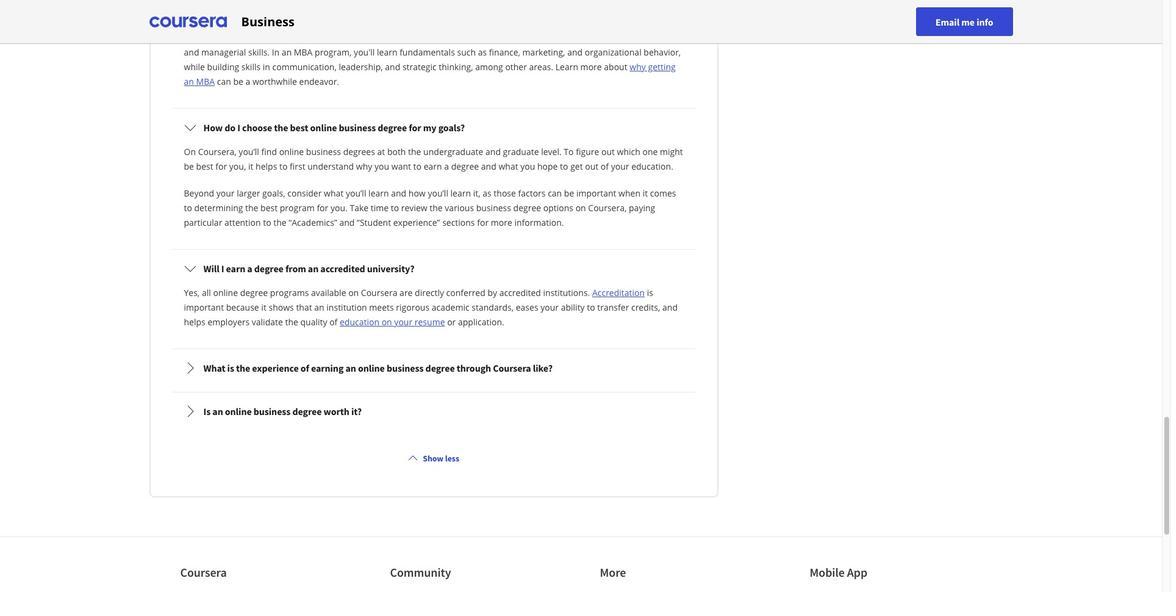 Task type: describe. For each thing, give the bounding box(es) containing it.
will
[[204, 262, 220, 275]]

of inside dropdown button
[[301, 362, 309, 374]]

more inside beyond your larger goals, consider what you'll learn and how you'll learn it, as those factors can be important when it comes to determining the best program for you. take time to review the various business degree options on coursera, paying particular attention to the "academics" and "student experience" sections for more information.
[[491, 217, 513, 228]]

worth
[[324, 405, 350, 417]]

program,
[[315, 46, 352, 58]]

communication,
[[273, 61, 337, 73]]

attention
[[225, 217, 261, 228]]

first
[[290, 161, 306, 172]]

is important because it shows that an institution meets rigorous academic standards, eases your ability to transfer credits, and helps employers validate the quality of
[[184, 287, 678, 328]]

worthwhile
[[253, 76, 297, 87]]

business inside beyond your larger goals, consider what you'll learn and how you'll learn it, as those factors can be important when it comes to determining the best program for you. take time to review the various business degree options on coursera, paying particular attention to the "academics" and "student experience" sections for more information.
[[477, 202, 511, 214]]

mobile app
[[810, 565, 868, 580]]

0 vertical spatial out
[[602, 146, 615, 157]]

understand
[[308, 161, 354, 172]]

programs
[[270, 287, 309, 298]]

management
[[511, 32, 565, 43]]

graduate inside is a graduate program in business and management that emphasizes leadership and managerial skills. in an mba program, you'll learn fundamentals such as finance, marketing, and organizational behavior, while building skills in communication, leadership, and strategic thinking, among other areas. learn more about
[[372, 32, 408, 43]]

best inside beyond your larger goals, consider what you'll learn and how you'll learn it, as those factors can be important when it comes to determining the best program for you. take time to review the various business degree options on coursera, paying particular attention to the "academics" and "student experience" sections for more information.
[[261, 202, 278, 214]]

your down rigorous
[[394, 316, 413, 328]]

2 vertical spatial coursera
[[180, 565, 227, 580]]

0 horizontal spatial in
[[263, 61, 270, 73]]

a
[[184, 32, 189, 43]]

organizational
[[585, 46, 642, 58]]

as inside is a graduate program in business and management that emphasizes leadership and managerial skills. in an mba program, you'll learn fundamentals such as finance, marketing, and organizational behavior, while building skills in communication, leadership, and strategic thinking, among other areas. learn more about
[[478, 46, 487, 58]]

quality
[[301, 316, 327, 328]]

to right attention
[[263, 217, 271, 228]]

online inside dropdown button
[[358, 362, 385, 374]]

and left strategic
[[385, 61, 401, 73]]

what is an mba?
[[204, 7, 272, 20]]

0 horizontal spatial on
[[349, 287, 359, 298]]

strategic
[[403, 61, 437, 73]]

that inside the is important because it shows that an institution meets rigorous academic standards, eases your ability to transfer credits, and helps employers validate the quality of
[[296, 302, 312, 313]]

you,
[[229, 161, 246, 172]]

want
[[392, 161, 411, 172]]

1 horizontal spatial coursera
[[361, 287, 398, 298]]

accredited inside dropdown button
[[321, 262, 365, 275]]

academic
[[432, 302, 470, 313]]

"student
[[357, 217, 391, 228]]

and down you.
[[340, 217, 355, 228]]

among
[[476, 61, 503, 73]]

comes
[[651, 187, 677, 199]]

the inside on coursera, you'll find online business degrees at both the undergraduate and graduate level. to figure out which one might be best for you, it helps to first understand why you want to earn a degree and what you hope to get out of your education.
[[408, 146, 421, 157]]

for right sections
[[477, 217, 489, 228]]

mobile
[[810, 565, 845, 580]]

2 vertical spatial on
[[382, 316, 392, 328]]

experience
[[252, 362, 299, 374]]

a inside on coursera, you'll find online business degrees at both the undergraduate and graduate level. to figure out which one might be best for you, it helps to first understand why you want to earn a degree and what you hope to get out of your education.
[[444, 161, 449, 172]]

getting
[[648, 61, 676, 73]]

because
[[226, 302, 259, 313]]

1 vertical spatial accredited
[[500, 287, 541, 298]]

university?
[[367, 262, 415, 275]]

to down "beyond"
[[184, 202, 192, 214]]

more inside is a graduate program in business and management that emphasizes leadership and managerial skills. in an mba program, you'll learn fundamentals such as finance, marketing, and organizational behavior, while building skills in communication, leadership, and strategic thinking, among other areas. learn more about
[[581, 61, 602, 73]]

ability
[[561, 302, 585, 313]]

why getting an mba
[[184, 61, 676, 87]]

education
[[340, 316, 380, 328]]

in
[[272, 46, 280, 58]]

for left you.
[[317, 202, 329, 214]]

helps inside the is important because it shows that an institution meets rigorous academic standards, eases your ability to transfer credits, and helps employers validate the quality of
[[184, 316, 206, 328]]

that inside is a graduate program in business and management that emphasizes leadership and managerial skills. in an mba program, you'll learn fundamentals such as finance, marketing, and organizational behavior, while building skills in communication, leadership, and strategic thinking, among other areas. learn more about
[[567, 32, 583, 43]]

it inside on coursera, you'll find online business degrees at both the undergraduate and graduate level. to figure out which one might be best for you, it helps to first understand why you want to earn a degree and what you hope to get out of your education.
[[248, 161, 254, 172]]

of up managerial
[[222, 32, 230, 43]]

finance,
[[489, 46, 521, 58]]

and left how
[[391, 187, 407, 199]]

yes, all online degree programs available on coursera are directly conferred by accredited institutions. accreditation
[[184, 287, 645, 298]]

the inside dropdown button
[[236, 362, 250, 374]]

and up "finance,"
[[494, 32, 509, 43]]

to
[[564, 146, 574, 157]]

how do i choose the best online business degree for my goals? button
[[174, 110, 694, 145]]

online up understand
[[310, 121, 337, 134]]

an left mba?
[[236, 7, 247, 20]]

i inside will i earn a degree from an accredited university? dropdown button
[[221, 262, 224, 275]]

is an online business degree worth it? button
[[174, 394, 694, 428]]

program inside beyond your larger goals, consider what you'll learn and how you'll learn it, as those factors can be important when it comes to determining the best program for you. take time to review the various business degree options on coursera, paying particular attention to the "academics" and "student experience" sections for more information.
[[280, 202, 315, 214]]

factors
[[518, 187, 546, 199]]

shows
[[269, 302, 294, 313]]

is a graduate program in business and management that emphasizes leadership and managerial skills. in an mba program, you'll learn fundamentals such as finance, marketing, and organizational behavior, while building skills in communication, leadership, and strategic thinking, among other areas. learn more about
[[184, 32, 681, 73]]

degree left from
[[254, 262, 284, 275]]

0 vertical spatial business
[[241, 13, 295, 30]]

the inside dropdown button
[[274, 121, 288, 134]]

particular
[[184, 217, 222, 228]]

figure
[[576, 146, 600, 157]]

is
[[204, 405, 211, 417]]

fundamentals
[[400, 46, 455, 58]]

your inside on coursera, you'll find online business degrees at both the undergraduate and graduate level. to figure out which one might be best for you, it helps to first understand why you want to earn a degree and what you hope to get out of your education.
[[611, 161, 630, 172]]

all
[[202, 287, 211, 298]]

eases
[[516, 302, 539, 313]]

what is the experience of earning an online business degree through coursera like? button
[[174, 351, 694, 385]]

marketing,
[[523, 46, 565, 58]]

degree up because
[[240, 287, 268, 298]]

while
[[184, 61, 205, 73]]

accreditation
[[593, 287, 645, 298]]

administration
[[269, 32, 329, 43]]

is inside is a graduate program in business and management that emphasizes leadership and managerial skills. in an mba program, you'll learn fundamentals such as finance, marketing, and organizational behavior, while building skills in communication, leadership, and strategic thinking, among other areas. learn more about
[[357, 32, 363, 43]]

degree inside on coursera, you'll find online business degrees at both the undergraduate and graduate level. to figure out which one might be best for you, it helps to first understand why you want to earn a degree and what you hope to get out of your education.
[[451, 161, 479, 172]]

validate
[[252, 316, 283, 328]]

a down skills
[[246, 76, 250, 87]]

best inside on coursera, you'll find online business degrees at both the undergraduate and graduate level. to figure out which one might be best for you, it helps to first understand why you want to earn a degree and what you hope to get out of your education.
[[196, 161, 213, 172]]

info
[[977, 16, 994, 28]]

level.
[[541, 146, 562, 157]]

email me info button
[[917, 7, 1013, 36]]

which
[[617, 146, 641, 157]]

emphasizes
[[585, 32, 632, 43]]

an right from
[[308, 262, 319, 275]]

it inside beyond your larger goals, consider what you'll learn and how you'll learn it, as those factors can be important when it comes to determining the best program for you. take time to review the various business degree options on coursera, paying particular attention to the "academics" and "student experience" sections for more information.
[[643, 187, 648, 199]]

why inside why getting an mba
[[630, 61, 646, 73]]

what inside on coursera, you'll find online business degrees at both the undergraduate and graduate level. to figure out which one might be best for you, it helps to first understand why you want to earn a degree and what you hope to get out of your education.
[[499, 161, 519, 172]]

more
[[600, 565, 626, 580]]

learn up time
[[369, 187, 389, 199]]

why getting an mba link
[[184, 61, 676, 87]]

master
[[192, 32, 219, 43]]

those
[[494, 187, 516, 199]]

degree inside dropdown button
[[426, 362, 455, 374]]

you.
[[331, 202, 348, 214]]

the down goals,
[[274, 217, 287, 228]]

of inside on coursera, you'll find online business degrees at both the undergraduate and graduate level. to figure out which one might be best for you, it helps to first understand why you want to earn a degree and what you hope to get out of your education.
[[601, 161, 609, 172]]

information.
[[515, 217, 564, 228]]

what for what is the experience of earning an online business degree through coursera like?
[[204, 362, 226, 374]]

and right undergraduate
[[486, 146, 501, 157]]

show
[[423, 453, 444, 464]]

it?
[[352, 405, 362, 417]]

business up degrees
[[339, 121, 376, 134]]

helps inside on coursera, you'll find online business degrees at both the undergraduate and graduate level. to figure out which one might be best for you, it helps to first understand why you want to earn a degree and what you hope to get out of your education.
[[256, 161, 277, 172]]

1 horizontal spatial be
[[233, 76, 243, 87]]

it inside the is important because it shows that an institution meets rigorous academic standards, eases your ability to transfer credits, and helps employers validate the quality of
[[261, 302, 267, 313]]

transfer
[[598, 302, 629, 313]]

the down larger
[[245, 202, 258, 214]]

a inside is a graduate program in business and management that emphasizes leadership and managerial skills. in an mba program, you'll learn fundamentals such as finance, marketing, and organizational behavior, while building skills in communication, leadership, and strategic thinking, among other areas. learn more about
[[365, 32, 370, 43]]

through
[[457, 362, 491, 374]]

to left get
[[560, 161, 569, 172]]

online right all
[[213, 287, 238, 298]]

on
[[184, 146, 196, 157]]

program inside is a graduate program in business and management that emphasizes leadership and managerial skills. in an mba program, you'll learn fundamentals such as finance, marketing, and organizational behavior, while building skills in communication, leadership, and strategic thinking, among other areas. learn more about
[[410, 32, 445, 43]]

to right want
[[414, 161, 422, 172]]

credits,
[[632, 302, 661, 313]]

to right time
[[391, 202, 399, 214]]

paying
[[629, 202, 656, 214]]

1 you from the left
[[375, 161, 389, 172]]

an inside the is important because it shows that an institution meets rigorous academic standards, eases your ability to transfer credits, and helps employers validate the quality of
[[315, 302, 325, 313]]

is an online business degree worth it?
[[204, 405, 362, 417]]

or
[[447, 316, 456, 328]]

skills
[[242, 61, 261, 73]]

and inside the is important because it shows that an institution meets rigorous academic standards, eases your ability to transfer credits, and helps employers validate the quality of
[[663, 302, 678, 313]]

degree up both
[[378, 121, 407, 134]]

an right is
[[213, 405, 223, 417]]

graduate inside on coursera, you'll find online business degrees at both the undergraduate and graduate level. to figure out which one might be best for you, it helps to first understand why you want to earn a degree and what you hope to get out of your education.
[[503, 146, 539, 157]]

business down experience
[[254, 405, 291, 417]]

i inside how do i choose the best online business degree for my goals? dropdown button
[[238, 121, 240, 134]]

choose
[[242, 121, 272, 134]]

it,
[[473, 187, 481, 199]]



Task type: locate. For each thing, give the bounding box(es) containing it.
1 horizontal spatial that
[[567, 32, 583, 43]]

master of business administration (mba) link
[[192, 32, 354, 43]]

why right about
[[630, 61, 646, 73]]

education on your resume or application.
[[340, 316, 505, 328]]

in up fundamentals
[[447, 32, 455, 43]]

might
[[660, 146, 683, 157]]

best inside dropdown button
[[290, 121, 309, 134]]

0 vertical spatial graduate
[[372, 32, 408, 43]]

earn down undergraduate
[[424, 161, 442, 172]]

about
[[604, 61, 628, 73]]

beyond
[[184, 187, 214, 199]]

2 what from the top
[[204, 362, 226, 374]]

more down 'those'
[[491, 217, 513, 228]]

coursera, down 'how'
[[198, 146, 237, 157]]

1 vertical spatial mba
[[196, 76, 215, 87]]

like?
[[533, 362, 553, 374]]

a master of business administration (mba)
[[184, 32, 354, 43]]

business up a master of business administration (mba)
[[241, 13, 295, 30]]

business inside on coursera, you'll find online business degrees at both the undergraduate and graduate level. to figure out which one might be best for you, it helps to first understand why you want to earn a degree and what you hope to get out of your education.
[[306, 146, 341, 157]]

on inside beyond your larger goals, consider what you'll learn and how you'll learn it, as those factors can be important when it comes to determining the best program for you. take time to review the various business degree options on coursera, paying particular attention to the "academics" and "student experience" sections for more information.
[[576, 202, 586, 214]]

of inside the is important because it shows that an institution meets rigorous academic standards, eases your ability to transfer credits, and helps employers validate the quality of
[[330, 316, 338, 328]]

education on your resume link
[[340, 316, 445, 328]]

important left when
[[577, 187, 617, 199]]

coursera inside dropdown button
[[493, 362, 531, 374]]

is inside dropdown button
[[227, 362, 234, 374]]

you'll up take on the left top of the page
[[346, 187, 366, 199]]

as right such
[[478, 46, 487, 58]]

institutions.
[[544, 287, 590, 298]]

a inside dropdown button
[[247, 262, 253, 275]]

undergraduate
[[424, 146, 484, 157]]

you'll inside on coursera, you'll find online business degrees at both the undergraduate and graduate level. to figure out which one might be best for you, it helps to first understand why you want to earn a degree and what you hope to get out of your education.
[[239, 146, 259, 157]]

other
[[506, 61, 527, 73]]

0 vertical spatial coursera
[[361, 287, 398, 298]]

app
[[848, 565, 868, 580]]

list containing what is an mba?
[[170, 0, 698, 433]]

for inside dropdown button
[[409, 121, 422, 134]]

less
[[445, 453, 460, 464]]

out right get
[[585, 161, 599, 172]]

accredited
[[321, 262, 365, 275], [500, 287, 541, 298]]

the left experience
[[236, 362, 250, 374]]

best down goals,
[[261, 202, 278, 214]]

skills.
[[248, 46, 270, 58]]

1 horizontal spatial can
[[548, 187, 562, 199]]

meets
[[369, 302, 394, 313]]

earn inside on coursera, you'll find online business degrees at both the undergraduate and graduate level. to figure out which one might be best for you, it helps to first understand why you want to earn a degree and what you hope to get out of your education.
[[424, 161, 442, 172]]

an
[[236, 7, 247, 20], [282, 46, 292, 58], [184, 76, 194, 87], [308, 262, 319, 275], [315, 302, 325, 313], [346, 362, 356, 374], [213, 405, 223, 417]]

0 vertical spatial on
[[576, 202, 586, 214]]

options
[[544, 202, 574, 214]]

degree inside beyond your larger goals, consider what you'll learn and how you'll learn it, as those factors can be important when it comes to determining the best program for you. take time to review the various business degree options on coursera, paying particular attention to the "academics" and "student experience" sections for more information.
[[514, 202, 541, 214]]

helps down yes,
[[184, 316, 206, 328]]

an inside is a graduate program in business and management that emphasizes leadership and managerial skills. in an mba program, you'll learn fundamentals such as finance, marketing, and organizational behavior, while building skills in communication, leadership, and strategic thinking, among other areas. learn more about
[[282, 46, 292, 58]]

1 horizontal spatial graduate
[[503, 146, 539, 157]]

1 horizontal spatial coursera,
[[589, 202, 627, 214]]

the right choose
[[274, 121, 288, 134]]

why down degrees
[[356, 161, 373, 172]]

0 horizontal spatial coursera
[[180, 565, 227, 580]]

1 vertical spatial earn
[[226, 262, 246, 275]]

you'll
[[354, 46, 375, 58]]

as right it,
[[483, 187, 492, 199]]

you'll up you,
[[239, 146, 259, 157]]

1 horizontal spatial earn
[[424, 161, 442, 172]]

the down shows
[[285, 316, 298, 328]]

by
[[488, 287, 497, 298]]

0 horizontal spatial important
[[184, 302, 224, 313]]

0 horizontal spatial it
[[248, 161, 254, 172]]

can up the options
[[548, 187, 562, 199]]

of left earning
[[301, 362, 309, 374]]

0 vertical spatial what
[[204, 7, 226, 20]]

for
[[409, 121, 422, 134], [216, 161, 227, 172], [317, 202, 329, 214], [477, 217, 489, 228]]

me
[[962, 16, 975, 28]]

and up the while
[[184, 46, 199, 58]]

yes,
[[184, 287, 200, 298]]

can be a worthwhile endeavor.
[[215, 76, 339, 87]]

0 vertical spatial program
[[410, 32, 445, 43]]

a right will
[[247, 262, 253, 275]]

out
[[602, 146, 615, 157], [585, 161, 599, 172]]

earn inside dropdown button
[[226, 262, 246, 275]]

find
[[262, 146, 277, 157]]

business up understand
[[306, 146, 341, 157]]

education.
[[632, 161, 674, 172]]

0 horizontal spatial accredited
[[321, 262, 365, 275]]

1 vertical spatial more
[[491, 217, 513, 228]]

0 horizontal spatial helps
[[184, 316, 206, 328]]

it up paying at the right
[[643, 187, 648, 199]]

more
[[581, 61, 602, 73], [491, 217, 513, 228]]

2 horizontal spatial you'll
[[428, 187, 449, 199]]

1 horizontal spatial out
[[602, 146, 615, 157]]

to left first
[[280, 161, 288, 172]]

0 horizontal spatial mba
[[196, 76, 215, 87]]

a
[[365, 32, 370, 43], [246, 76, 250, 87], [444, 161, 449, 172], [247, 262, 253, 275]]

0 vertical spatial helps
[[256, 161, 277, 172]]

1 vertical spatial program
[[280, 202, 315, 214]]

0 horizontal spatial you'll
[[239, 146, 259, 157]]

0 vertical spatial that
[[567, 32, 583, 43]]

1 horizontal spatial you
[[521, 161, 535, 172]]

0 vertical spatial it
[[248, 161, 254, 172]]

that up quality
[[296, 302, 312, 313]]

what up you.
[[324, 187, 344, 199]]

what for what is an mba?
[[204, 7, 226, 20]]

1 horizontal spatial you'll
[[346, 187, 366, 199]]

mba
[[294, 46, 313, 58], [196, 76, 215, 87]]

1 vertical spatial what
[[324, 187, 344, 199]]

what inside what is the experience of earning an online business degree through coursera like? dropdown button
[[204, 362, 226, 374]]

1 vertical spatial out
[[585, 161, 599, 172]]

1 horizontal spatial important
[[577, 187, 617, 199]]

why
[[630, 61, 646, 73], [356, 161, 373, 172]]

be down the on
[[184, 161, 194, 172]]

get
[[571, 161, 583, 172]]

will i earn a degree from an accredited university? button
[[174, 251, 694, 286]]

1 horizontal spatial more
[[581, 61, 602, 73]]

0 horizontal spatial earn
[[226, 262, 246, 275]]

0 horizontal spatial why
[[356, 161, 373, 172]]

1 vertical spatial it
[[643, 187, 648, 199]]

1 vertical spatial helps
[[184, 316, 206, 328]]

mba down the while
[[196, 76, 215, 87]]

1 horizontal spatial why
[[630, 61, 646, 73]]

1 vertical spatial what
[[204, 362, 226, 374]]

degree down factors
[[514, 202, 541, 214]]

as
[[478, 46, 487, 58], [483, 187, 492, 199]]

and
[[494, 32, 509, 43], [184, 46, 199, 58], [568, 46, 583, 58], [385, 61, 401, 73], [486, 146, 501, 157], [481, 161, 497, 172], [391, 187, 407, 199], [340, 217, 355, 228], [663, 302, 678, 313]]

online right is
[[225, 405, 252, 417]]

you left 'hope'
[[521, 161, 535, 172]]

1 vertical spatial best
[[196, 161, 213, 172]]

list
[[170, 0, 698, 433]]

coursera, inside on coursera, you'll find online business degrees at both the undergraduate and graduate level. to figure out which one might be best for you, it helps to first understand why you want to earn a degree and what you hope to get out of your education.
[[198, 146, 237, 157]]

important
[[577, 187, 617, 199], [184, 302, 224, 313]]

graduate
[[372, 32, 408, 43], [503, 146, 539, 157]]

graduate up you'll at top left
[[372, 32, 408, 43]]

rigorous
[[396, 302, 430, 313]]

determining
[[194, 202, 243, 214]]

online inside on coursera, you'll find online business degrees at both the undergraduate and graduate level. to figure out which one might be best for you, it helps to first understand why you want to earn a degree and what you hope to get out of your education.
[[279, 146, 304, 157]]

1 horizontal spatial it
[[261, 302, 267, 313]]

why inside on coursera, you'll find online business degrees at both the undergraduate and graduate level. to figure out which one might be best for you, it helps to first understand why you want to earn a degree and what you hope to get out of your education.
[[356, 161, 373, 172]]

0 vertical spatial coursera,
[[198, 146, 237, 157]]

a down undergraduate
[[444, 161, 449, 172]]

i
[[238, 121, 240, 134], [221, 262, 224, 275]]

coursera,
[[198, 146, 237, 157], [589, 202, 627, 214]]

your down the which
[[611, 161, 630, 172]]

0 vertical spatial important
[[577, 187, 617, 199]]

0 horizontal spatial program
[[280, 202, 315, 214]]

to inside the is important because it shows that an institution meets rigorous academic standards, eases your ability to transfer credits, and helps employers validate the quality of
[[587, 302, 596, 313]]

what up master at the left of page
[[204, 7, 226, 20]]

2 horizontal spatial best
[[290, 121, 309, 134]]

available
[[311, 287, 346, 298]]

accreditation link
[[593, 287, 645, 298]]

as inside beyond your larger goals, consider what you'll learn and how you'll learn it, as those factors can be important when it comes to determining the best program for you. take time to review the various business degree options on coursera, paying particular attention to the "academics" and "student experience" sections for more information.
[[483, 187, 492, 199]]

0 horizontal spatial what
[[324, 187, 344, 199]]

best
[[290, 121, 309, 134], [196, 161, 213, 172], [261, 202, 278, 214]]

2 horizontal spatial coursera
[[493, 362, 531, 374]]

important inside the is important because it shows that an institution meets rigorous academic standards, eases your ability to transfer credits, and helps employers validate the quality of
[[184, 302, 224, 313]]

you down at
[[375, 161, 389, 172]]

2 vertical spatial it
[[261, 302, 267, 313]]

accredited up eases
[[500, 287, 541, 298]]

email
[[936, 16, 960, 28]]

on down meets
[[382, 316, 392, 328]]

0 vertical spatial mba
[[294, 46, 313, 58]]

what inside what is an mba? dropdown button
[[204, 7, 226, 20]]

best up "beyond"
[[196, 161, 213, 172]]

(mba)
[[331, 32, 354, 43]]

consider
[[288, 187, 322, 199]]

1 vertical spatial on
[[349, 287, 359, 298]]

0 vertical spatial in
[[447, 32, 455, 43]]

be inside beyond your larger goals, consider what you'll learn and how you'll learn it, as those factors can be important when it comes to determining the best program for you. take time to review the various business degree options on coursera, paying particular attention to the "academics" and "student experience" sections for more information.
[[564, 187, 574, 199]]

an inside dropdown button
[[346, 362, 356, 374]]

learn up various
[[451, 187, 471, 199]]

2 horizontal spatial be
[[564, 187, 574, 199]]

1 vertical spatial important
[[184, 302, 224, 313]]

an right in
[[282, 46, 292, 58]]

is up you'll at top left
[[357, 32, 363, 43]]

0 horizontal spatial can
[[217, 76, 231, 87]]

on
[[576, 202, 586, 214], [349, 287, 359, 298], [382, 316, 392, 328]]

2 vertical spatial be
[[564, 187, 574, 199]]

at
[[378, 146, 385, 157]]

is left mba?
[[227, 7, 234, 20]]

goals,
[[263, 187, 285, 199]]

1 vertical spatial coursera
[[493, 362, 531, 374]]

such
[[457, 46, 476, 58]]

1 horizontal spatial accredited
[[500, 287, 541, 298]]

of right quality
[[330, 316, 338, 328]]

you
[[375, 161, 389, 172], [521, 161, 535, 172]]

and right credits,
[[663, 302, 678, 313]]

1 vertical spatial be
[[184, 161, 194, 172]]

2 horizontal spatial on
[[576, 202, 586, 214]]

business down 'those'
[[477, 202, 511, 214]]

1 vertical spatial can
[[548, 187, 562, 199]]

is left experience
[[227, 362, 234, 374]]

an right earning
[[346, 362, 356, 374]]

1 vertical spatial in
[[263, 61, 270, 73]]

0 horizontal spatial that
[[296, 302, 312, 313]]

business inside list
[[232, 32, 267, 43]]

1 vertical spatial as
[[483, 187, 492, 199]]

important inside beyond your larger goals, consider what you'll learn and how you'll learn it, as those factors can be important when it comes to determining the best program for you. take time to review the various business degree options on coursera, paying particular attention to the "academics" and "student experience" sections for more information.
[[577, 187, 617, 199]]

what inside beyond your larger goals, consider what you'll learn and how you'll learn it, as those factors can be important when it comes to determining the best program for you. take time to review the various business degree options on coursera, paying particular attention to the "academics" and "student experience" sections for more information.
[[324, 187, 344, 199]]

hope
[[538, 161, 558, 172]]

0 horizontal spatial graduate
[[372, 32, 408, 43]]

you'll right how
[[428, 187, 449, 199]]

coursera, inside beyond your larger goals, consider what you'll learn and how you'll learn it, as those factors can be important when it comes to determining the best program for you. take time to review the various business degree options on coursera, paying particular attention to the "academics" and "student experience" sections for more information.
[[589, 202, 627, 214]]

0 vertical spatial as
[[478, 46, 487, 58]]

for inside on coursera, you'll find online business degrees at both the undergraduate and graduate level. to figure out which one might be best for you, it helps to first understand why you want to earn a degree and what you hope to get out of your education.
[[216, 161, 227, 172]]

1 horizontal spatial helps
[[256, 161, 277, 172]]

an inside why getting an mba
[[184, 76, 194, 87]]

1 vertical spatial graduate
[[503, 146, 539, 157]]

1 horizontal spatial in
[[447, 32, 455, 43]]

the inside the is important because it shows that an institution meets rigorous academic standards, eases your ability to transfer credits, and helps employers validate the quality of
[[285, 316, 298, 328]]

0 vertical spatial be
[[233, 76, 243, 87]]

more right 'learn'
[[581, 61, 602, 73]]

the right the review
[[430, 202, 443, 214]]

an up quality
[[315, 302, 325, 313]]

show less button
[[404, 447, 465, 469]]

0 horizontal spatial be
[[184, 161, 194, 172]]

and up 'those'
[[481, 161, 497, 172]]

can
[[217, 76, 231, 87], [548, 187, 562, 199]]

a up you'll at top left
[[365, 32, 370, 43]]

program down consider
[[280, 202, 315, 214]]

1 horizontal spatial mba
[[294, 46, 313, 58]]

learn inside is a graduate program in business and management that emphasizes leadership and managerial skills. in an mba program, you'll learn fundamentals such as finance, marketing, and organizational behavior, while building skills in communication, leadership, and strategic thinking, among other areas. learn more about
[[377, 46, 398, 58]]

in right skills
[[263, 61, 270, 73]]

0 horizontal spatial best
[[196, 161, 213, 172]]

accredited up available
[[321, 262, 365, 275]]

can down building at left
[[217, 76, 231, 87]]

best up first
[[290, 121, 309, 134]]

0 vertical spatial can
[[217, 76, 231, 87]]

conferred
[[447, 287, 486, 298]]

1 vertical spatial that
[[296, 302, 312, 313]]

business up such
[[457, 32, 492, 43]]

that up 'learn'
[[567, 32, 583, 43]]

behavior,
[[644, 46, 681, 58]]

1 horizontal spatial i
[[238, 121, 240, 134]]

your
[[611, 161, 630, 172], [217, 187, 235, 199], [541, 302, 559, 313], [394, 316, 413, 328]]

1 what from the top
[[204, 7, 226, 20]]

1 vertical spatial business
[[232, 32, 267, 43]]

out right figure
[[602, 146, 615, 157]]

graduate up 'hope'
[[503, 146, 539, 157]]

on coursera, you'll find online business degrees at both the undergraduate and graduate level. to figure out which one might be best for you, it helps to first understand why you want to earn a degree and what you hope to get out of your education.
[[184, 146, 683, 172]]

is inside the is important because it shows that an institution meets rigorous academic standards, eases your ability to transfer credits, and helps employers validate the quality of
[[647, 287, 654, 298]]

helps down find
[[256, 161, 277, 172]]

for left you,
[[216, 161, 227, 172]]

take
[[350, 202, 369, 214]]

1 horizontal spatial program
[[410, 32, 445, 43]]

0 vertical spatial i
[[238, 121, 240, 134]]

an down the while
[[184, 76, 194, 87]]

be inside on coursera, you'll find online business degrees at both the undergraduate and graduate level. to figure out which one might be best for you, it helps to first understand why you want to earn a degree and what you hope to get out of your education.
[[184, 161, 194, 172]]

0 horizontal spatial i
[[221, 262, 224, 275]]

institution
[[327, 302, 367, 313]]

0 horizontal spatial coursera,
[[198, 146, 237, 157]]

and up 'learn'
[[568, 46, 583, 58]]

your inside beyond your larger goals, consider what you'll learn and how you'll learn it, as those factors can be important when it comes to determining the best program for you. take time to review the various business degree options on coursera, paying particular attention to the "academics" and "student experience" sections for more information.
[[217, 187, 235, 199]]

mba inside is a graduate program in business and management that emphasizes leadership and managerial skills. in an mba program, you'll learn fundamentals such as finance, marketing, and organizational behavior, while building skills in communication, leadership, and strategic thinking, among other areas. learn more about
[[294, 46, 313, 58]]

your down institutions.
[[541, 302, 559, 313]]

what up is
[[204, 362, 226, 374]]

1 horizontal spatial what
[[499, 161, 519, 172]]

0 horizontal spatial you
[[375, 161, 389, 172]]

1 horizontal spatial best
[[261, 202, 278, 214]]

0 vertical spatial more
[[581, 61, 602, 73]]

be down skills
[[233, 76, 243, 87]]

mba inside why getting an mba
[[196, 76, 215, 87]]

on up institution
[[349, 287, 359, 298]]

i right 'do'
[[238, 121, 240, 134]]

1 vertical spatial coursera,
[[589, 202, 627, 214]]

0 vertical spatial best
[[290, 121, 309, 134]]

when
[[619, 187, 641, 199]]

be up the options
[[564, 187, 574, 199]]

learn
[[556, 61, 579, 73]]

learn right you'll at top left
[[377, 46, 398, 58]]

1 vertical spatial why
[[356, 161, 373, 172]]

be
[[233, 76, 243, 87], [184, 161, 194, 172], [564, 187, 574, 199]]

endeavor.
[[299, 76, 339, 87]]

how do i choose the best online business degree for my goals?
[[204, 121, 465, 134]]

online right earning
[[358, 362, 385, 374]]

2 you from the left
[[521, 161, 535, 172]]

degree left through
[[426, 362, 455, 374]]

can inside beyond your larger goals, consider what you'll learn and how you'll learn it, as those factors can be important when it comes to determining the best program for you. take time to review the various business degree options on coursera, paying particular attention to the "academics" and "student experience" sections for more information.
[[548, 187, 562, 199]]

0 vertical spatial why
[[630, 61, 646, 73]]

coursera image
[[149, 12, 227, 31]]

degree down undergraduate
[[451, 161, 479, 172]]

thinking,
[[439, 61, 473, 73]]

your inside the is important because it shows that an institution meets rigorous academic standards, eases your ability to transfer credits, and helps employers validate the quality of
[[541, 302, 559, 313]]

online up first
[[279, 146, 304, 157]]

business inside is a graduate program in business and management that emphasizes leadership and managerial skills. in an mba program, you'll learn fundamentals such as finance, marketing, and organizational behavior, while building skills in communication, leadership, and strategic thinking, among other areas. learn more about
[[457, 32, 492, 43]]

degree left worth
[[293, 405, 322, 417]]

1 vertical spatial i
[[221, 262, 224, 275]]

of
[[222, 32, 230, 43], [601, 161, 609, 172], [330, 316, 338, 328], [301, 362, 309, 374]]

both
[[387, 146, 406, 157]]

standards,
[[472, 302, 514, 313]]

is inside dropdown button
[[227, 7, 234, 20]]

2 vertical spatial best
[[261, 202, 278, 214]]

how
[[409, 187, 426, 199]]

are
[[400, 287, 413, 298]]

it up validate
[[261, 302, 267, 313]]

business inside dropdown button
[[387, 362, 424, 374]]

2 horizontal spatial it
[[643, 187, 648, 199]]

do
[[225, 121, 236, 134]]

for left 'my' at the top
[[409, 121, 422, 134]]

0 vertical spatial earn
[[424, 161, 442, 172]]

various
[[445, 202, 474, 214]]

application.
[[458, 316, 505, 328]]

from
[[286, 262, 306, 275]]

program
[[410, 32, 445, 43], [280, 202, 315, 214]]

0 horizontal spatial out
[[585, 161, 599, 172]]

1 horizontal spatial on
[[382, 316, 392, 328]]



Task type: vqa. For each thing, say whether or not it's contained in the screenshot.
bottom Can
yes



